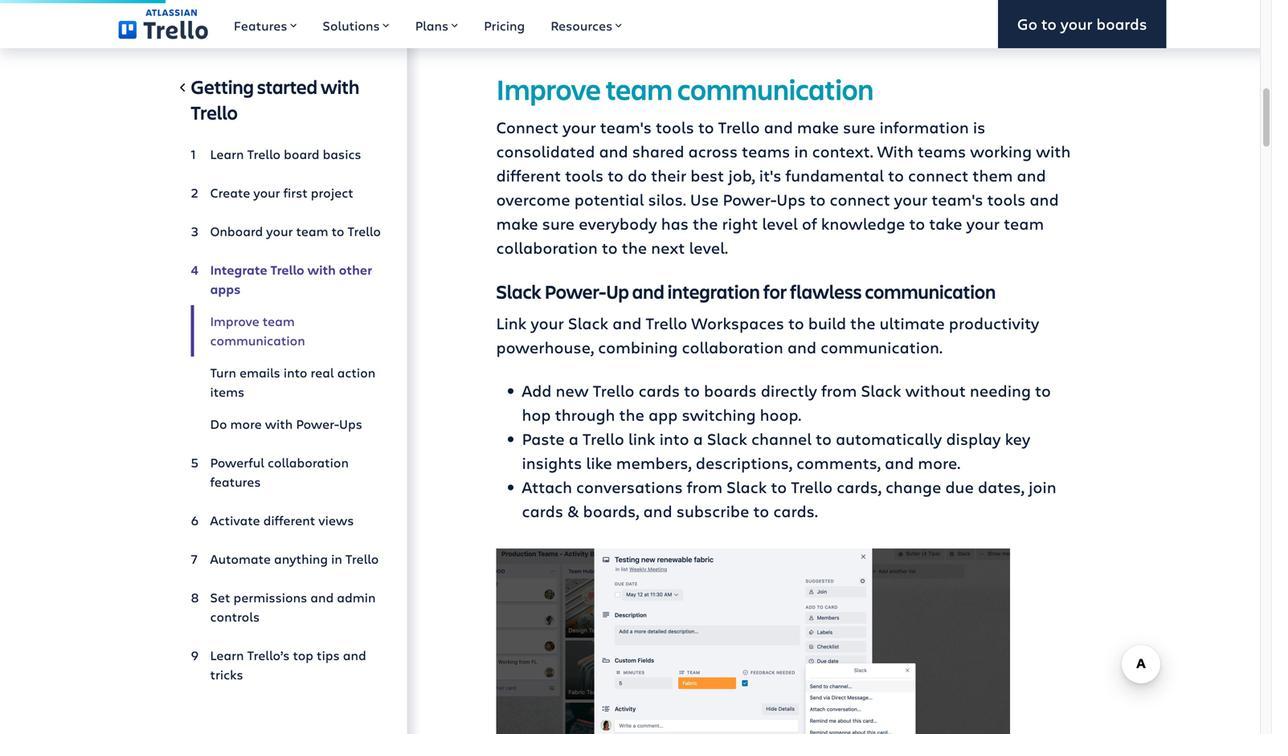 Task type: locate. For each thing, give the bounding box(es) containing it.
trello left board
[[247, 145, 281, 163]]

the
[[693, 213, 718, 234], [622, 237, 647, 258], [850, 312, 876, 334], [619, 404, 645, 426]]

and inside learn trello's top tips and tricks
[[343, 647, 366, 664]]

slack down switching
[[707, 428, 748, 450]]

1 vertical spatial connect
[[830, 188, 890, 210]]

the up communication.
[[850, 312, 876, 334]]

to up switching
[[684, 380, 700, 402]]

and right tips
[[343, 647, 366, 664]]

0 horizontal spatial into
[[284, 364, 307, 381]]

trello up the other
[[348, 223, 381, 240]]

your down create your first project
[[266, 223, 293, 240]]

trello
[[191, 100, 238, 125], [718, 116, 760, 138], [247, 145, 281, 163], [348, 223, 381, 240], [271, 261, 304, 279], [646, 312, 688, 334], [593, 380, 635, 402], [583, 428, 624, 450], [791, 476, 833, 498], [346, 551, 379, 568]]

0 vertical spatial improve
[[496, 70, 601, 108]]

create your first project link
[[191, 177, 381, 209]]

2 teams from the left
[[918, 140, 966, 162]]

to left do
[[608, 164, 624, 186]]

ups up level
[[777, 188, 806, 210]]

with inside "link"
[[265, 416, 293, 433]]

improve inside improve team communication connect your team's tools to trello and make sure information is consolidated and shared across teams in context. with teams working with different tools to do their best job, it's fundamental to connect them and overcome potential silos. use power-ups to connect your team's tools and make sure everybody has the right level of knowledge to take your team collaboration to the next level.
[[496, 70, 601, 108]]

in up fundamental
[[795, 140, 808, 162]]

0 vertical spatial tools
[[656, 116, 694, 138]]

0 vertical spatial sure
[[843, 116, 876, 138]]

0 vertical spatial in
[[795, 140, 808, 162]]

powerhouse,
[[496, 336, 594, 358]]

due
[[946, 476, 974, 498]]

tools down them
[[988, 188, 1026, 210]]

learn
[[210, 145, 244, 163], [210, 647, 244, 664]]

slack
[[496, 279, 542, 304], [568, 312, 609, 334], [861, 380, 902, 402], [707, 428, 748, 450], [727, 476, 767, 498]]

into left real
[[284, 364, 307, 381]]

trello inside 'integrate trello with other apps'
[[271, 261, 304, 279]]

a down through at the bottom left of the page
[[569, 428, 579, 450]]

0 vertical spatial from
[[821, 380, 857, 402]]

1 vertical spatial improve
[[210, 313, 259, 330]]

needing
[[970, 380, 1031, 402]]

2 learn from the top
[[210, 647, 244, 664]]

improve down 'apps'
[[210, 313, 259, 330]]

0 vertical spatial ups
[[777, 188, 806, 210]]

trello inside getting started with trello
[[191, 100, 238, 125]]

team down them
[[1004, 213, 1044, 234]]

the inside slack power-up and integration for flawless communication link your slack and trello workspaces to build the ultimate productivity powerhouse, combining collaboration and communication.
[[850, 312, 876, 334]]

in inside improve team communication connect your team's tools to trello and make sure information is consolidated and shared across teams in context. with teams working with different tools to do their best job, it's fundamental to connect them and overcome potential silos. use power-ups to connect your team's tools and make sure everybody has the right level of knowledge to take your team collaboration to the next level.
[[795, 140, 808, 162]]

into
[[284, 364, 307, 381], [660, 428, 689, 450]]

a
[[569, 428, 579, 450], [693, 428, 703, 450]]

0 vertical spatial communication
[[678, 70, 874, 108]]

from right directly
[[821, 380, 857, 402]]

improve inside 'improve team communication'
[[210, 313, 259, 330]]

0 vertical spatial team's
[[600, 116, 652, 138]]

2 horizontal spatial collaboration
[[682, 336, 784, 358]]

team inside 'improve team communication'
[[263, 313, 295, 330]]

add new trello cards to boards directly from slack without needing to hop through the app switching hoop. paste a trello link into a slack channel to automatically display key insights like members, descriptions, comments, and more. attach conversations from slack to trello cards, change due dates, join cards & boards, and subscribe to cards.
[[522, 380, 1057, 522]]

learn inside learn trello's top tips and tricks
[[210, 647, 244, 664]]

and
[[764, 116, 793, 138], [599, 140, 628, 162], [1017, 164, 1046, 186], [1030, 188, 1059, 210], [632, 279, 665, 304], [613, 312, 642, 334], [788, 336, 817, 358], [885, 452, 914, 474], [643, 500, 673, 522], [311, 589, 334, 606], [343, 647, 366, 664]]

1 horizontal spatial different
[[496, 164, 561, 186]]

your up powerhouse,
[[531, 312, 564, 334]]

the up link
[[619, 404, 645, 426]]

with for integrate trello with other apps
[[308, 261, 336, 279]]

insights
[[522, 452, 582, 474]]

2 vertical spatial communication
[[210, 332, 305, 349]]

and right the up
[[632, 279, 665, 304]]

slack up the "link"
[[496, 279, 542, 304]]

with inside getting started with trello
[[321, 74, 359, 99]]

1 horizontal spatial connect
[[908, 164, 969, 186]]

to inside slack power-up and integration for flawless communication link your slack and trello workspaces to build the ultimate productivity powerhouse, combining collaboration and communication.
[[789, 312, 804, 334]]

connect up take
[[908, 164, 969, 186]]

1 horizontal spatial improve
[[496, 70, 601, 108]]

and left the admin
[[311, 589, 334, 606]]

different up automate anything in trello link
[[263, 512, 315, 529]]

cards
[[639, 380, 680, 402], [522, 500, 564, 522]]

team down 'integrate trello with other apps' link
[[263, 313, 295, 330]]

0 horizontal spatial boards
[[704, 380, 757, 402]]

2 vertical spatial power-
[[296, 416, 339, 433]]

trello up cards.
[[791, 476, 833, 498]]

workspaces
[[692, 312, 784, 334]]

power- inside improve team communication connect your team's tools to trello and make sure information is consolidated and shared across teams in context. with teams working with different tools to do their best job, it's fundamental to connect them and overcome potential silos. use power-ups to connect your team's tools and make sure everybody has the right level of knowledge to take your team collaboration to the next level.
[[723, 188, 777, 210]]

solutions button
[[310, 0, 402, 48]]

their
[[651, 164, 687, 186]]

controls
[[210, 609, 260, 626]]

1 horizontal spatial a
[[693, 428, 703, 450]]

build
[[808, 312, 846, 334]]

1 vertical spatial team's
[[932, 188, 983, 210]]

0 horizontal spatial collaboration
[[268, 454, 349, 471]]

in right the anything
[[331, 551, 342, 568]]

into inside turn emails into real action items
[[284, 364, 307, 381]]

teams
[[742, 140, 790, 162], [918, 140, 966, 162]]

0 horizontal spatial ups
[[339, 416, 362, 433]]

different up overcome
[[496, 164, 561, 186]]

1 vertical spatial in
[[331, 551, 342, 568]]

power- down turn emails into real action items on the left of the page
[[296, 416, 339, 433]]

1 vertical spatial from
[[687, 476, 723, 498]]

0 vertical spatial power-
[[723, 188, 777, 210]]

1 vertical spatial learn
[[210, 647, 244, 664]]

0 horizontal spatial tools
[[565, 164, 604, 186]]

your up consolidated
[[563, 116, 596, 138]]

team's up the shared
[[600, 116, 652, 138]]

0 vertical spatial connect
[[908, 164, 969, 186]]

2 horizontal spatial tools
[[988, 188, 1026, 210]]

0 vertical spatial different
[[496, 164, 561, 186]]

1 horizontal spatial into
[[660, 428, 689, 450]]

shared
[[632, 140, 684, 162]]

communication.
[[821, 336, 943, 358]]

teams up it's
[[742, 140, 790, 162]]

0 horizontal spatial power-
[[296, 416, 339, 433]]

admin
[[337, 589, 376, 606]]

getting
[[191, 74, 254, 99]]

sure
[[843, 116, 876, 138], [542, 213, 575, 234]]

with inside 'integrate trello with other apps'
[[308, 261, 336, 279]]

0 vertical spatial make
[[797, 116, 839, 138]]

your inside slack power-up and integration for flawless communication link your slack and trello workspaces to build the ultimate productivity powerhouse, combining collaboration and communication.
[[531, 312, 564, 334]]

0 horizontal spatial cards
[[522, 500, 564, 522]]

with left the other
[[308, 261, 336, 279]]

your
[[1061, 13, 1093, 34], [563, 116, 596, 138], [254, 184, 280, 201], [894, 188, 928, 210], [967, 213, 1000, 234], [266, 223, 293, 240], [531, 312, 564, 334]]

1 vertical spatial collaboration
[[682, 336, 784, 358]]

without
[[906, 380, 966, 402]]

1 horizontal spatial teams
[[918, 140, 966, 162]]

1 horizontal spatial boards
[[1097, 13, 1147, 34]]

make down overcome
[[496, 213, 538, 234]]

cards.
[[774, 500, 818, 522]]

1 horizontal spatial sure
[[843, 116, 876, 138]]

1 horizontal spatial tools
[[656, 116, 694, 138]]

1 vertical spatial communication
[[865, 279, 996, 304]]

trello down onboard your team to trello link
[[271, 261, 304, 279]]

1 horizontal spatial ups
[[777, 188, 806, 210]]

to left "build"
[[789, 312, 804, 334]]

improve up connect
[[496, 70, 601, 108]]

like
[[586, 452, 612, 474]]

to right needing
[[1035, 380, 1051, 402]]

do more with power-ups link
[[191, 408, 381, 440]]

to up cards.
[[771, 476, 787, 498]]

collaboration down overcome
[[496, 237, 598, 258]]

1 vertical spatial into
[[660, 428, 689, 450]]

1 vertical spatial different
[[263, 512, 315, 529]]

teams down information
[[918, 140, 966, 162]]

team's up take
[[932, 188, 983, 210]]

0 horizontal spatial connect
[[830, 188, 890, 210]]

connect up knowledge
[[830, 188, 890, 210]]

communication inside improve team communication connect your team's tools to trello and make sure information is consolidated and shared across teams in context. with teams working with different tools to do their best job, it's fundamental to connect them and overcome potential silos. use power-ups to connect your team's tools and make sure everybody has the right level of knowledge to take your team collaboration to the next level.
[[678, 70, 874, 108]]

1 horizontal spatial in
[[795, 140, 808, 162]]

activate
[[210, 512, 260, 529]]

0 vertical spatial cards
[[639, 380, 680, 402]]

create
[[210, 184, 250, 201]]

trello down getting
[[191, 100, 238, 125]]

tools up the shared
[[656, 116, 694, 138]]

permissions
[[234, 589, 307, 606]]

into down 'app'
[[660, 428, 689, 450]]

trello up through at the bottom left of the page
[[593, 380, 635, 402]]

0 vertical spatial learn
[[210, 145, 244, 163]]

0 horizontal spatial different
[[263, 512, 315, 529]]

learn trello board basics
[[210, 145, 361, 163]]

cards,
[[837, 476, 882, 498]]

0 vertical spatial boards
[[1097, 13, 1147, 34]]

with right more
[[265, 416, 293, 433]]

action
[[337, 364, 376, 381]]

1 vertical spatial make
[[496, 213, 538, 234]]

learn up create
[[210, 145, 244, 163]]

0 horizontal spatial a
[[569, 428, 579, 450]]

activate different views link
[[191, 505, 381, 537]]

started
[[257, 74, 318, 99]]

0 vertical spatial collaboration
[[496, 237, 598, 258]]

0 horizontal spatial from
[[687, 476, 723, 498]]

collaboration down 'workspaces'
[[682, 336, 784, 358]]

2 horizontal spatial power-
[[723, 188, 777, 210]]

ups down action
[[339, 416, 362, 433]]

tools up potential on the top of page
[[565, 164, 604, 186]]

job,
[[728, 164, 755, 186]]

power- inside do more with power-ups "link"
[[296, 416, 339, 433]]

learn for learn trello board basics
[[210, 145, 244, 163]]

power-
[[723, 188, 777, 210], [545, 279, 606, 304], [296, 416, 339, 433]]

cards up 'app'
[[639, 380, 680, 402]]

trello's
[[247, 647, 290, 664]]

power- up powerhouse,
[[545, 279, 606, 304]]

learn up tricks
[[210, 647, 244, 664]]

and up do
[[599, 140, 628, 162]]

solutions
[[323, 17, 380, 34]]

collaboration down do more with power-ups "link"
[[268, 454, 349, 471]]

1 vertical spatial ups
[[339, 416, 362, 433]]

do
[[628, 164, 647, 186]]

team up the shared
[[606, 70, 673, 108]]

1 horizontal spatial make
[[797, 116, 839, 138]]

to
[[1042, 13, 1057, 34], [698, 116, 714, 138], [608, 164, 624, 186], [888, 164, 904, 186], [810, 188, 826, 210], [909, 213, 925, 234], [332, 223, 344, 240], [602, 237, 618, 258], [789, 312, 804, 334], [684, 380, 700, 402], [1035, 380, 1051, 402], [816, 428, 832, 450], [771, 476, 787, 498], [754, 500, 769, 522]]

sure down overcome
[[542, 213, 575, 234]]

2 vertical spatial tools
[[988, 188, 1026, 210]]

2 vertical spatial collaboration
[[268, 454, 349, 471]]

emails
[[240, 364, 280, 381]]

powerful
[[210, 454, 264, 471]]

1 vertical spatial sure
[[542, 213, 575, 234]]

trello up across
[[718, 116, 760, 138]]

0 horizontal spatial make
[[496, 213, 538, 234]]

automate
[[210, 551, 271, 568]]

with right working
[[1036, 140, 1071, 162]]

plans button
[[402, 0, 471, 48]]

1 vertical spatial boards
[[704, 380, 757, 402]]

1 horizontal spatial team's
[[932, 188, 983, 210]]

with
[[321, 74, 359, 99], [1036, 140, 1071, 162], [308, 261, 336, 279], [265, 416, 293, 433]]

and right them
[[1017, 164, 1046, 186]]

trello up like
[[583, 428, 624, 450]]

make
[[797, 116, 839, 138], [496, 213, 538, 234]]

level
[[762, 213, 798, 234]]

from up subscribe
[[687, 476, 723, 498]]

items
[[210, 383, 245, 401]]

0 horizontal spatial team's
[[600, 116, 652, 138]]

to up across
[[698, 116, 714, 138]]

connect
[[908, 164, 969, 186], [830, 188, 890, 210]]

hoop.
[[760, 404, 802, 426]]

in
[[795, 140, 808, 162], [331, 551, 342, 568]]

page progress progress bar
[[0, 0, 165, 3]]

the down "use"
[[693, 213, 718, 234]]

1 horizontal spatial cards
[[639, 380, 680, 402]]

switching
[[682, 404, 756, 426]]

team
[[606, 70, 673, 108], [1004, 213, 1044, 234], [296, 223, 328, 240], [263, 313, 295, 330]]

use
[[690, 188, 719, 210]]

real
[[311, 364, 334, 381]]

different
[[496, 164, 561, 186], [263, 512, 315, 529]]

1 horizontal spatial power-
[[545, 279, 606, 304]]

take
[[929, 213, 963, 234]]

power- down job,
[[723, 188, 777, 210]]

your down with
[[894, 188, 928, 210]]

cards down attach
[[522, 500, 564, 522]]

and down conversations
[[643, 500, 673, 522]]

with inside improve team communication connect your team's tools to trello and make sure information is consolidated and shared across teams in context. with teams working with different tools to do their best job, it's fundamental to connect them and overcome potential silos. use power-ups to connect your team's tools and make sure everybody has the right level of knowledge to take your team collaboration to the next level.
[[1036, 140, 1071, 162]]

integrate trello with other apps
[[210, 261, 372, 298]]

up
[[606, 279, 629, 304]]

key
[[1005, 428, 1031, 450]]

context.
[[812, 140, 873, 162]]

1 vertical spatial power-
[[545, 279, 606, 304]]

1 horizontal spatial collaboration
[[496, 237, 598, 258]]

0 vertical spatial into
[[284, 364, 307, 381]]

change
[[886, 476, 942, 498]]

consolidated
[[496, 140, 595, 162]]

into inside add new trello cards to boards directly from slack without needing to hop through the app switching hoop. paste a trello link into a slack channel to automatically display key insights like members, descriptions, comments, and more. attach conversations from slack to trello cards, change due dates, join cards & boards, and subscribe to cards.
[[660, 428, 689, 450]]

0 horizontal spatial improve
[[210, 313, 259, 330]]

0 horizontal spatial teams
[[742, 140, 790, 162]]

power- inside slack power-up and integration for flawless communication link your slack and trello workspaces to build the ultimate productivity powerhouse, combining collaboration and communication.
[[545, 279, 606, 304]]

through
[[555, 404, 615, 426]]

sure up context.
[[843, 116, 876, 138]]

has
[[661, 213, 689, 234]]

a down switching
[[693, 428, 703, 450]]

trello up combining
[[646, 312, 688, 334]]

with right started
[[321, 74, 359, 99]]

1 learn from the top
[[210, 145, 244, 163]]

make up context.
[[797, 116, 839, 138]]

potential
[[575, 188, 644, 210]]

ups inside improve team communication connect your team's tools to trello and make sure information is consolidated and shared across teams in context. with teams working with different tools to do their best job, it's fundamental to connect them and overcome potential silos. use power-ups to connect your team's tools and make sure everybody has the right level of knowledge to take your team collaboration to the next level.
[[777, 188, 806, 210]]

resources
[[551, 17, 613, 34]]

getting started with trello
[[191, 74, 359, 125]]



Task type: describe. For each thing, give the bounding box(es) containing it.
create your first project
[[210, 184, 354, 201]]

to up comments,
[[816, 428, 832, 450]]

productivity
[[949, 312, 1040, 334]]

powerful collaboration features link
[[191, 447, 381, 498]]

onboard your team to trello link
[[191, 215, 381, 248]]

join
[[1029, 476, 1057, 498]]

turn emails into real action items
[[210, 364, 376, 401]]

features
[[234, 17, 287, 34]]

improve for improve team communication
[[210, 313, 259, 330]]

to left cards.
[[754, 500, 769, 522]]

plans
[[415, 17, 449, 34]]

turn
[[210, 364, 236, 381]]

trello up the admin
[[346, 551, 379, 568]]

views
[[319, 512, 354, 529]]

project
[[311, 184, 354, 201]]

resources button
[[538, 0, 635, 48]]

powerful collaboration features
[[210, 454, 349, 491]]

learn trello's top tips and tricks link
[[191, 640, 381, 691]]

ups inside "link"
[[339, 416, 362, 433]]

comments,
[[797, 452, 881, 474]]

set
[[210, 589, 230, 606]]

to down with
[[888, 164, 904, 186]]

anything
[[274, 551, 328, 568]]

attach
[[522, 476, 572, 498]]

and down automatically
[[885, 452, 914, 474]]

collaboration inside powerful collaboration features
[[268, 454, 349, 471]]

silos.
[[648, 188, 686, 210]]

across
[[689, 140, 738, 162]]

integration
[[668, 279, 760, 304]]

subscribe
[[677, 500, 750, 522]]

improve team communication connect your team's tools to trello and make sure information is consolidated and shared across teams in context. with teams working with different tools to do their best job, it's fundamental to connect them and overcome potential silos. use power-ups to connect your team's tools and make sure everybody has the right level of knowledge to take your team collaboration to the next level.
[[496, 70, 1071, 258]]

more
[[230, 416, 262, 433]]

0 horizontal spatial in
[[331, 551, 342, 568]]

them
[[973, 164, 1013, 186]]

right
[[722, 213, 758, 234]]

tips
[[317, 647, 340, 664]]

onboard
[[210, 223, 263, 240]]

collaboration inside slack power-up and integration for flawless communication link your slack and trello workspaces to build the ultimate productivity powerhouse, combining collaboration and communication.
[[682, 336, 784, 358]]

team down first
[[296, 223, 328, 240]]

boards inside add new trello cards to boards directly from slack without needing to hop through the app switching hoop. paste a trello link into a slack channel to automatically display key insights like members, descriptions, comments, and more. attach conversations from slack to trello cards, change due dates, join cards & boards, and subscribe to cards.
[[704, 380, 757, 402]]

do more with power-ups
[[210, 416, 362, 433]]

with for do more with power-ups
[[265, 416, 293, 433]]

1 teams from the left
[[742, 140, 790, 162]]

activate different views
[[210, 512, 354, 529]]

members,
[[616, 452, 692, 474]]

hop
[[522, 404, 551, 426]]

link
[[628, 428, 656, 450]]

trello inside slack power-up and integration for flawless communication link your slack and trello workspaces to build the ultimate productivity powerhouse, combining collaboration and communication.
[[646, 312, 688, 334]]

information
[[880, 116, 969, 138]]

improve team communication
[[210, 313, 305, 349]]

learn for learn trello's top tips and tricks
[[210, 647, 244, 664]]

app
[[649, 404, 678, 426]]

overcome
[[496, 188, 570, 210]]

connect
[[496, 116, 559, 138]]

getting started with trello link
[[191, 74, 381, 132]]

integrate
[[210, 261, 267, 279]]

1 horizontal spatial from
[[821, 380, 857, 402]]

go to your boards
[[1018, 13, 1147, 34]]

and up combining
[[613, 312, 642, 334]]

collaboration inside improve team communication connect your team's tools to trello and make sure information is consolidated and shared across teams in context. with teams working with different tools to do their best job, it's fundamental to connect them and overcome potential silos. use power-ups to connect your team's tools and make sure everybody has the right level of knowledge to take your team collaboration to the next level.
[[496, 237, 598, 258]]

2 a from the left
[[693, 428, 703, 450]]

improve for improve team communication connect your team's tools to trello and make sure information is consolidated and shared across teams in context. with teams working with different tools to do their best job, it's fundamental to connect them and overcome potential silos. use power-ups to connect your team's tools and make sure everybody has the right level of knowledge to take your team collaboration to the next level.
[[496, 70, 601, 108]]

to down the project
[[332, 223, 344, 240]]

descriptions,
[[696, 452, 793, 474]]

features button
[[221, 0, 310, 48]]

the inside add new trello cards to boards directly from slack without needing to hop through the app switching hoop. paste a trello link into a slack channel to automatically display key insights like members, descriptions, comments, and more. attach conversations from slack to trello cards, change due dates, join cards & boards, and subscribe to cards.
[[619, 404, 645, 426]]

basics
[[323, 145, 361, 163]]

board
[[284, 145, 320, 163]]

your left first
[[254, 184, 280, 201]]

different inside improve team communication connect your team's tools to trello and make sure information is consolidated and shared across teams in context. with teams working with different tools to do their best job, it's fundamental to connect them and overcome potential silos. use power-ups to connect your team's tools and make sure everybody has the right level of knowledge to take your team collaboration to the next level.
[[496, 164, 561, 186]]

for
[[763, 279, 787, 304]]

go
[[1018, 13, 1038, 34]]

your right take
[[967, 213, 1000, 234]]

1 vertical spatial tools
[[565, 164, 604, 186]]

and down "build"
[[788, 336, 817, 358]]

1 a from the left
[[569, 428, 579, 450]]

to right the go
[[1042, 13, 1057, 34]]

automatically
[[836, 428, 942, 450]]

slack down the up
[[568, 312, 609, 334]]

atlassian trello image
[[119, 9, 208, 39]]

directly
[[761, 380, 817, 402]]

with
[[878, 140, 914, 162]]

apps
[[210, 281, 241, 298]]

communication for improve team communication
[[210, 332, 305, 349]]

knowledge
[[821, 213, 905, 234]]

trello inside improve team communication connect your team's tools to trello and make sure information is consolidated and shared across teams in context. with teams working with different tools to do their best job, it's fundamental to connect them and overcome potential silos. use power-ups to connect your team's tools and make sure everybody has the right level of knowledge to take your team collaboration to the next level.
[[718, 116, 760, 138]]

features
[[210, 473, 261, 491]]

communication inside slack power-up and integration for flawless communication link your slack and trello workspaces to build the ultimate productivity powerhouse, combining collaboration and communication.
[[865, 279, 996, 304]]

with for getting started with trello
[[321, 74, 359, 99]]

best
[[691, 164, 724, 186]]

flawless
[[790, 279, 862, 304]]

of
[[802, 213, 817, 234]]

1 vertical spatial cards
[[522, 500, 564, 522]]

first
[[283, 184, 308, 201]]

ultimate
[[880, 312, 945, 334]]

and up it's
[[764, 116, 793, 138]]

dates,
[[978, 476, 1025, 498]]

boards,
[[583, 500, 639, 522]]

improve team communication link
[[191, 305, 381, 357]]

0 horizontal spatial sure
[[542, 213, 575, 234]]

go to your boards link
[[998, 0, 1167, 48]]

the down everybody
[[622, 237, 647, 258]]

your right the go
[[1061, 13, 1093, 34]]

do
[[210, 416, 227, 433]]

display
[[946, 428, 1001, 450]]

and down working
[[1030, 188, 1059, 210]]

an image showing the slack power-up on a trello card image
[[496, 549, 1010, 735]]

automate anything in trello link
[[191, 543, 381, 576]]

set permissions and admin controls
[[210, 589, 376, 626]]

everybody
[[579, 213, 657, 234]]

other
[[339, 261, 372, 279]]

pricing link
[[471, 0, 538, 48]]

to down everybody
[[602, 237, 618, 258]]

to up of in the right of the page
[[810, 188, 826, 210]]

slack down the descriptions,
[[727, 476, 767, 498]]

working
[[970, 140, 1032, 162]]

communication for improve team communication connect your team's tools to trello and make sure information is consolidated and shared across teams in context. with teams working with different tools to do their best job, it's fundamental to connect them and overcome potential silos. use power-ups to connect your team's tools and make sure everybody has the right level of knowledge to take your team collaboration to the next level.
[[678, 70, 874, 108]]

add
[[522, 380, 552, 402]]

slack down communication.
[[861, 380, 902, 402]]

paste
[[522, 428, 565, 450]]

to left take
[[909, 213, 925, 234]]

and inside set permissions and admin controls
[[311, 589, 334, 606]]



Task type: vqa. For each thing, say whether or not it's contained in the screenshot.
OPEN INFORMATION MENU Icon
no



